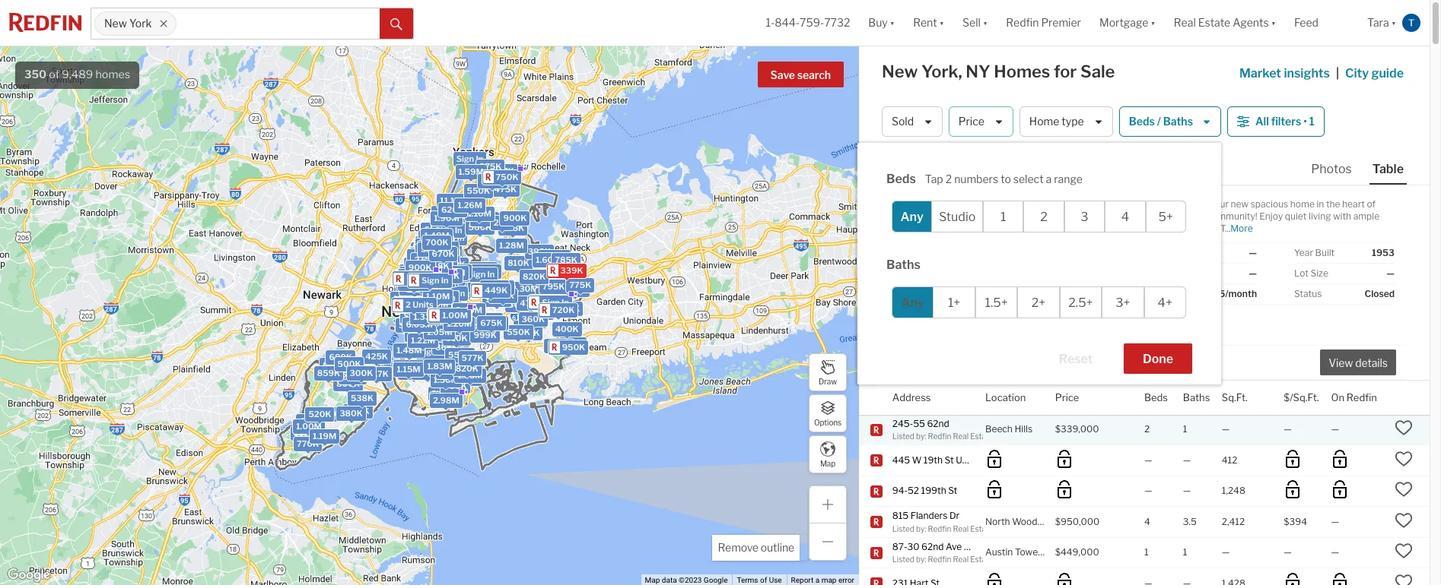 Task type: describe. For each thing, give the bounding box(es) containing it.
2 vertical spatial 670k
[[460, 311, 482, 322]]

real inside dropdown button
[[1174, 16, 1196, 29]]

by: for 55
[[916, 432, 926, 441]]

390k
[[482, 282, 506, 292]]

1 vertical spatial 1.35m
[[431, 364, 456, 374]]

1.5+ radio
[[975, 287, 1017, 319]]

10.3m
[[420, 242, 446, 253]]

Any radio
[[892, 287, 934, 319]]

1 vertical spatial 1.17m
[[412, 334, 435, 344]]

0 vertical spatial 680k
[[329, 352, 352, 362]]

3+ radio
[[1102, 287, 1144, 319]]

500k
[[337, 359, 361, 369]]

baths inside button
[[1163, 115, 1193, 128]]

6 units
[[424, 224, 452, 235]]

360k
[[521, 314, 544, 324]]

1+ radio
[[933, 287, 975, 319]]

0 vertical spatial 550k
[[466, 185, 490, 196]]

numbers
[[954, 173, 998, 186]]

new york, ny homes for sale
[[882, 62, 1115, 81]]

1 horizontal spatial 600k
[[508, 299, 531, 310]]

google
[[704, 577, 728, 585]]

market insights | city guide
[[1239, 66, 1404, 81]]

favorite this home image for 1,248
[[1395, 481, 1413, 499]]

0 vertical spatial 775k
[[569, 279, 591, 290]]

0 vertical spatial 4 units
[[434, 273, 462, 283]]

449k
[[484, 285, 507, 296]]

mortgage ▾ button
[[1090, 0, 1165, 46]]

1 vertical spatial 1.90m
[[427, 252, 453, 263]]

beds up sold
[[886, 172, 916, 186]]

listed inside 87-30 62nd ave unit 6e listed by: redfin real estate
[[892, 555, 914, 565]]

estate inside 245-55 62nd listed by: redfin real estate
[[970, 432, 993, 441]]

the
[[1326, 199, 1340, 210]]

1 horizontal spatial 560k
[[547, 340, 570, 351]]

540k
[[516, 322, 539, 333]]

1 vertical spatial 1.05m
[[427, 326, 452, 337]]

beds left bath
[[1057, 351, 1078, 363]]

2 horizontal spatial 900k
[[503, 213, 526, 223]]

save search button
[[758, 62, 844, 88]]

1 horizontal spatial 450k
[[447, 366, 470, 377]]

beds inside button
[[1129, 115, 1155, 128]]

beech inside welcome to your new spacious home in the heart of beech hills community! enjoy quiet living with ample street parking. t...
[[1157, 211, 1184, 222]]

save search
[[770, 68, 831, 81]]

any for studio
[[900, 210, 924, 224]]

1.06m
[[408, 289, 433, 300]]

woodmere
[[1012, 517, 1060, 528]]

favorite this home image for 412
[[1395, 450, 1413, 469]]

on redfin
[[1331, 391, 1377, 404]]

350 of 9,489 homes
[[24, 68, 130, 81]]

1 vertical spatial baths
[[886, 258, 921, 272]]

sell
[[963, 16, 981, 29]]

sold button
[[882, 107, 943, 137]]

3.25m
[[439, 267, 465, 278]]

x-out this home image
[[1185, 354, 1204, 372]]

— inside map region
[[419, 312, 426, 323]]

ample
[[1353, 211, 1380, 222]]

any for 1+
[[901, 296, 924, 310]]

0 horizontal spatial 475k
[[494, 183, 516, 194]]

1 inside option
[[1001, 210, 1006, 224]]

5 ▾ from the left
[[1271, 16, 1276, 29]]

7732
[[824, 16, 850, 29]]

1 horizontal spatial 1.85m
[[457, 370, 482, 381]]

87-30 62nd ave unit 6e link
[[892, 541, 995, 554]]

0 vertical spatial price
[[959, 115, 984, 128]]

estate inside 815 flanders dr listed by: redfin real estate
[[970, 525, 993, 534]]

770k
[[296, 439, 319, 449]]

▾ for buy ▾
[[890, 16, 895, 29]]

tara ▾
[[1367, 16, 1396, 29]]

new for new york
[[104, 17, 127, 30]]

1.00m up 770k
[[296, 421, 321, 432]]

7.50m
[[420, 260, 447, 270]]

1 vertical spatial 1.10m
[[414, 248, 438, 259]]

94-
[[892, 486, 908, 497]]

830k
[[346, 406, 369, 417]]

st for 19th
[[945, 455, 954, 466]]

2 vertical spatial 550k
[[448, 349, 471, 360]]

1 vertical spatial 900k
[[408, 262, 432, 272]]

2.84m
[[418, 242, 445, 253]]

0 horizontal spatial a
[[815, 577, 820, 585]]

2 vertical spatial 900k
[[454, 374, 478, 384]]

redfin inside 87-30 62nd ave unit 6e listed by: redfin real estate
[[928, 555, 951, 565]]

1 horizontal spatial 910k
[[518, 327, 539, 338]]

6e
[[983, 541, 995, 553]]

view details button
[[1320, 350, 1396, 376]]

— sq. ft.
[[1114, 337, 1137, 363]]

reset
[[1059, 352, 1093, 367]]

1.26m
[[457, 199, 482, 210]]

redfin premier
[[1006, 16, 1081, 29]]

1 vertical spatial 875k
[[501, 222, 524, 233]]

buy ▾
[[868, 16, 895, 29]]

more
[[1231, 223, 1253, 234]]

of inside welcome to your new spacious home in the heart of beech hills community! enjoy quiet living with ample street parking. t...
[[1367, 199, 1376, 210]]

phb
[[975, 455, 995, 466]]

view details link
[[1320, 348, 1396, 376]]

1 vertical spatial 750k
[[473, 214, 495, 224]]

3 checkbox
[[1064, 201, 1105, 233]]

terms
[[737, 577, 758, 585]]

612k
[[562, 339, 583, 349]]

0 horizontal spatial 910k
[[445, 333, 467, 344]]

— inside — sq. ft.
[[1120, 337, 1130, 351]]

1 horizontal spatial 475k
[[519, 298, 542, 309]]

sq.
[[1114, 351, 1126, 363]]

lot size
[[1294, 268, 1328, 279]]

1 horizontal spatial 810k
[[507, 258, 529, 269]]

1 horizontal spatial 820k
[[522, 272, 545, 282]]

user photo image
[[1402, 14, 1421, 32]]

1.01m
[[399, 301, 423, 312]]

1 horizontal spatial price button
[[1055, 381, 1079, 415]]

$394
[[1284, 517, 1307, 528]]

8.60m
[[410, 278, 437, 289]]

remove
[[718, 542, 759, 555]]

620k
[[441, 205, 464, 215]]

1 vertical spatial 1.59m
[[424, 292, 450, 303]]

market insights link
[[1239, 49, 1330, 83]]

▾ for tara ▾
[[1391, 16, 1396, 29]]

favorite button checkbox
[[1115, 189, 1141, 215]]

0 vertical spatial 1.90m
[[434, 212, 459, 223]]

1 vertical spatial 550k
[[507, 327, 530, 337]]

feed button
[[1285, 0, 1358, 46]]

report a map error link
[[791, 577, 854, 585]]

6.70m
[[427, 258, 454, 268]]

1.00m up '1.26m' in the top left of the page
[[481, 172, 506, 182]]

785k
[[555, 254, 577, 265]]

by: inside 87-30 62nd ave unit 6e listed by: redfin real estate
[[916, 555, 926, 565]]

62nd for 30
[[921, 541, 944, 553]]

1 vertical spatial 810k
[[293, 428, 315, 438]]

0 vertical spatial 1.05m
[[397, 300, 422, 311]]

0 horizontal spatial 820k
[[455, 363, 478, 374]]

estate inside dropdown button
[[1198, 16, 1230, 29]]

2.90m
[[415, 324, 442, 335]]

0 vertical spatial 1.10m
[[467, 208, 491, 219]]

1 vertical spatial 680k
[[314, 409, 337, 420]]

859k
[[317, 368, 340, 379]]

4 inside option
[[1121, 210, 1129, 224]]

austin towers condo
[[985, 547, 1076, 559]]

w
[[912, 455, 922, 466]]

4 checkbox
[[1105, 201, 1146, 233]]

report
[[791, 577, 814, 585]]

850k
[[481, 176, 504, 186]]

map for map
[[820, 459, 836, 468]]

living
[[1309, 211, 1331, 222]]

1 vertical spatial 670k
[[434, 271, 457, 282]]

1.50m
[[433, 375, 459, 385]]

real inside 245-55 62nd listed by: redfin real estate
[[953, 432, 969, 441]]

redfin inside 815 flanders dr listed by: redfin real estate
[[928, 525, 951, 534]]

$339,000
[[1055, 424, 1099, 436]]

favorite button image
[[1115, 189, 1141, 215]]

redfin premier button
[[997, 0, 1090, 46]]

listed for 245-
[[892, 432, 914, 441]]

1-
[[766, 16, 775, 29]]

0 horizontal spatial 450k
[[299, 416, 322, 426]]

0 vertical spatial 1.59m
[[458, 166, 483, 177]]

52
[[908, 486, 919, 497]]

favorite this home image for 1
[[1395, 543, 1413, 561]]

0 vertical spatial 875k
[[479, 161, 501, 172]]

19th
[[924, 455, 943, 466]]

select
[[1013, 173, 1044, 186]]

3 inside 3 checkbox
[[1081, 210, 1089, 224]]

north
[[985, 517, 1010, 528]]

all
[[1255, 115, 1269, 128]]

city
[[1345, 66, 1369, 81]]

87-30 62nd ave unit 6e listed by: redfin real estate
[[892, 541, 995, 565]]

1 vertical spatial 1.22m
[[410, 335, 435, 346]]

of for use
[[760, 577, 767, 585]]

dr
[[950, 511, 960, 522]]

in
[[1317, 199, 1324, 210]]

0 horizontal spatial price button
[[949, 107, 1013, 137]]

11
[[393, 293, 401, 304]]

dialog containing beds
[[857, 143, 1221, 385]]

map data ©2023 google
[[645, 577, 728, 585]]

0 horizontal spatial 600k
[[443, 381, 467, 392]]

0 vertical spatial 670k
[[431, 249, 454, 259]]

all filters • 1
[[1255, 115, 1315, 128]]

estate inside 87-30 62nd ave unit 6e listed by: redfin real estate
[[970, 555, 993, 565]]

0 vertical spatial 750k
[[495, 172, 518, 182]]

studio
[[939, 210, 976, 224]]

guide
[[1371, 66, 1404, 81]]

9,489
[[62, 68, 93, 81]]

home type
[[1029, 115, 1084, 128]]

beech hills
[[985, 424, 1033, 436]]

real inside 87-30 62nd ave unit 6e listed by: redfin real estate
[[953, 555, 969, 565]]

▾ for mortgage ▾
[[1151, 16, 1156, 29]]

535k
[[488, 282, 511, 293]]

3.40m
[[455, 305, 482, 316]]

10.9m
[[402, 283, 427, 294]]

20k
[[493, 217, 510, 228]]

map for map data ©2023 google
[[645, 577, 660, 585]]



Task type: locate. For each thing, give the bounding box(es) containing it.
0 horizontal spatial 900k
[[408, 262, 432, 272]]

0 vertical spatial favorite this home image
[[1395, 420, 1413, 438]]

1 vertical spatial price button
[[1055, 381, 1079, 415]]

550k up '1.26m' in the top left of the page
[[466, 185, 490, 196]]

0 horizontal spatial 1.59m
[[424, 292, 450, 303]]

1.59m down 3.87m
[[424, 292, 450, 303]]

550k down 669k
[[507, 327, 530, 337]]

price down 'ny' at the right
[[959, 115, 984, 128]]

2 checkbox
[[1024, 201, 1064, 233]]

0 vertical spatial 720k
[[484, 175, 507, 186]]

875k up 1.28m
[[501, 222, 524, 233]]

north woodmere $950,000
[[985, 517, 1100, 528]]

1.09m
[[396, 362, 422, 372]]

560k
[[468, 222, 491, 232], [547, 340, 570, 351]]

favorite this home image
[[1395, 420, 1413, 438], [1395, 543, 1413, 561]]

0 horizontal spatial hills
[[1015, 424, 1033, 436]]

750k up 20k
[[495, 172, 518, 182]]

of for 9,489
[[49, 68, 60, 81]]

new for new york, ny homes for sale
[[882, 62, 918, 81]]

by: for flanders
[[916, 525, 926, 534]]

0 vertical spatial option group
[[892, 201, 1186, 233]]

810k up 770k
[[293, 428, 315, 438]]

475k up 360k on the bottom of the page
[[519, 298, 542, 309]]

beds / baths button
[[1119, 107, 1221, 137]]

0 vertical spatial 62nd
[[927, 418, 949, 430]]

837k
[[439, 366, 461, 377]]

price button up $339,000
[[1055, 381, 1079, 415]]

▾ right the sell
[[983, 16, 988, 29]]

1 down baths button
[[1183, 424, 1187, 436]]

650k
[[553, 342, 576, 353]]

map inside button
[[820, 459, 836, 468]]

real right mortgage ▾
[[1174, 16, 1196, 29]]

beds left /
[[1129, 115, 1155, 128]]

0 horizontal spatial beech
[[985, 424, 1013, 436]]

1 vertical spatial 600k
[[443, 381, 467, 392]]

0 vertical spatial map
[[820, 459, 836, 468]]

estate down "6e"
[[970, 555, 993, 565]]

hills down location button
[[1015, 424, 1033, 436]]

1 horizontal spatial map
[[820, 459, 836, 468]]

1 vertical spatial 560k
[[547, 340, 570, 351]]

680k up 1.19m
[[314, 409, 337, 420]]

625k
[[445, 369, 468, 380]]

unit inside 87-30 62nd ave unit 6e listed by: redfin real estate
[[964, 541, 981, 553]]

unit for st
[[956, 455, 973, 466]]

0 horizontal spatial price
[[959, 115, 984, 128]]

62nd inside 245-55 62nd listed by: redfin real estate
[[927, 418, 949, 430]]

1.22m up 690k
[[532, 296, 556, 307]]

720k up 400k
[[552, 305, 574, 315]]

listed down 87- on the bottom of page
[[892, 555, 914, 565]]

0 vertical spatial beech
[[1157, 211, 1184, 222]]

2 ▾ from the left
[[939, 16, 944, 29]]

2 by: from the top
[[916, 525, 926, 534]]

0 vertical spatial price button
[[949, 107, 1013, 137]]

975k
[[425, 320, 448, 331]]

by: inside 245-55 62nd listed by: redfin real estate
[[916, 432, 926, 441]]

estate up phb
[[970, 432, 993, 441]]

listed down 245-
[[892, 432, 914, 441]]

445 w 19th st unit phb link
[[892, 455, 995, 467]]

favorite this home image
[[1155, 354, 1173, 372], [1395, 450, 1413, 469], [1395, 481, 1413, 499], [1395, 512, 1413, 530], [1395, 574, 1413, 586]]

lot
[[1294, 268, 1309, 279]]

photo of 245-55 62nd, douglaston, ny 11362 image
[[882, 186, 1144, 380]]

475k down 427k
[[494, 183, 516, 194]]

2 vertical spatial of
[[760, 577, 767, 585]]

430k
[[456, 319, 479, 329]]

775k up 999k
[[483, 318, 504, 329]]

listed down 815 on the right of the page
[[892, 525, 914, 534]]

1 by: from the top
[[916, 432, 926, 441]]

0 horizontal spatial 1.05m
[[397, 300, 422, 311]]

to up 2023
[[1001, 173, 1011, 186]]

to inside welcome to your new spacious home in the heart of beech hills community! enjoy quiet living with ample street parking. t...
[[1199, 199, 1208, 210]]

0 horizontal spatial 560k
[[468, 222, 491, 232]]

0 vertical spatial 600k
[[508, 299, 531, 310]]

save
[[770, 68, 795, 81]]

price button down 'ny' at the right
[[949, 107, 1013, 137]]

0 vertical spatial baths
[[1163, 115, 1193, 128]]

baths down x-out this home icon
[[1183, 391, 1210, 404]]

redfin right on at the right bottom of page
[[1347, 391, 1377, 404]]

1 vertical spatial 3.50m
[[413, 326, 440, 337]]

premier
[[1041, 16, 1081, 29]]

1 vertical spatial map
[[645, 577, 660, 585]]

1 horizontal spatial new
[[882, 62, 918, 81]]

unit left "6e"
[[964, 541, 981, 553]]

on
[[1331, 391, 1344, 404]]

1.59m left 427k
[[458, 166, 483, 177]]

1 vertical spatial a
[[815, 577, 820, 585]]

a inside dialog
[[1046, 173, 1052, 186]]

$1,135/month
[[1196, 288, 1257, 300]]

62nd inside 87-30 62nd ave unit 6e listed by: redfin real estate
[[921, 541, 944, 553]]

0 vertical spatial 3.50m
[[402, 300, 429, 311]]

feed
[[1294, 16, 1319, 29]]

0 vertical spatial 560k
[[468, 222, 491, 232]]

2 horizontal spatial of
[[1367, 199, 1376, 210]]

875k down "2.17m"
[[429, 274, 452, 285]]

map region
[[0, 0, 902, 586]]

1.28m
[[499, 240, 524, 251]]

remove new york image
[[159, 19, 168, 28]]

2.5+ radio
[[1060, 287, 1102, 319]]

2 inside checkbox
[[1040, 210, 1048, 224]]

2+ radio
[[1017, 287, 1060, 319]]

listed inside 245-55 62nd listed by: redfin real estate
[[892, 432, 914, 441]]

sold by redfin aug 16, 2023
[[892, 195, 1008, 204]]

1 vertical spatial favorite this home image
[[1395, 543, 1413, 561]]

2.20m
[[418, 240, 444, 251]]

865k
[[435, 342, 458, 353]]

▾ right agents
[[1271, 16, 1276, 29]]

of left use
[[760, 577, 767, 585]]

1 vertical spatial 1.85m
[[457, 370, 482, 381]]

beds down "done"
[[1144, 391, 1168, 404]]

by: inside 815 flanders dr listed by: redfin real estate
[[916, 525, 926, 534]]

2 favorite this home image from the top
[[1395, 543, 1413, 561]]

1.19m
[[312, 431, 336, 441]]

0 horizontal spatial 1.22m
[[410, 335, 435, 346]]

3 ▾ from the left
[[983, 16, 988, 29]]

real inside 815 flanders dr listed by: redfin real estate
[[953, 525, 969, 534]]

baths right /
[[1163, 115, 1193, 128]]

1 vertical spatial hills
[[1015, 424, 1033, 436]]

1 vertical spatial new
[[882, 62, 918, 81]]

5 units
[[397, 289, 425, 299]]

1 vertical spatial any
[[901, 296, 924, 310]]

▾ right mortgage
[[1151, 16, 1156, 29]]

1 down 3.5
[[1183, 547, 1187, 559]]

baths up any radio on the right of page
[[886, 258, 921, 272]]

1 vertical spatial option group
[[892, 287, 1186, 319]]

820k up 160k
[[522, 272, 545, 282]]

hills up parking.
[[1186, 211, 1204, 222]]

real down ave
[[953, 555, 969, 565]]

1.22m down 2.90m
[[410, 335, 435, 346]]

1 checkbox
[[983, 201, 1024, 233]]

1.00m up 2.50m at the bottom left
[[442, 310, 468, 321]]

report a map error
[[791, 577, 854, 585]]

1 vertical spatial of
[[1367, 199, 1376, 210]]

$/sq.ft. button
[[1284, 381, 1319, 415]]

by: down flanders
[[916, 525, 926, 534]]

favorite this home image for 2,412
[[1395, 512, 1413, 530]]

1.00m up 390k
[[469, 263, 494, 274]]

2 option group from the top
[[892, 287, 1186, 319]]

0 vertical spatial 1.85m
[[416, 279, 441, 289]]

3.87m
[[413, 279, 439, 290]]

baths
[[1163, 115, 1193, 128], [886, 258, 921, 272], [1183, 391, 1210, 404]]

estate left agents
[[1198, 16, 1230, 29]]

beds button
[[1144, 381, 1168, 415]]

▾ right rent
[[939, 16, 944, 29]]

estate up "6e"
[[970, 525, 993, 534]]

2.70m
[[417, 321, 443, 331]]

price up $339,000
[[1055, 391, 1079, 404]]

2 vertical spatial 875k
[[429, 274, 452, 285]]

1 right •
[[1309, 115, 1315, 128]]

1 listed from the top
[[892, 432, 914, 441]]

beech down location button
[[985, 424, 1013, 436]]

unit left phb
[[956, 455, 973, 466]]

1.48m
[[424, 230, 449, 241], [415, 278, 440, 289], [396, 345, 421, 356], [415, 367, 440, 378]]

of up ample
[[1367, 199, 1376, 210]]

by: down '30'
[[916, 555, 926, 565]]

done
[[1143, 352, 1173, 367]]

mortgage
[[1099, 16, 1148, 29]]

york,
[[921, 62, 962, 81]]

1 horizontal spatial 720k
[[552, 305, 574, 315]]

1 vertical spatial beech
[[985, 424, 1013, 436]]

▾ for rent ▾
[[939, 16, 944, 29]]

0 vertical spatial listed
[[892, 432, 914, 441]]

0 vertical spatial any
[[900, 210, 924, 224]]

favorite this home image for 2
[[1395, 420, 1413, 438]]

buy
[[868, 16, 888, 29]]

2,412
[[1222, 517, 1245, 528]]

hills inside welcome to your new spacious home in the heart of beech hills community! enjoy quiet living with ample street parking. t...
[[1186, 211, 1204, 222]]

2 vertical spatial baths
[[1183, 391, 1210, 404]]

786k
[[451, 312, 473, 323]]

4 units
[[434, 273, 462, 283], [394, 294, 423, 304]]

750k down '1.26m' in the top left of the page
[[473, 214, 495, 224]]

home type button
[[1019, 107, 1113, 137]]

0 horizontal spatial of
[[49, 68, 60, 81]]

1.17m down 2.70m
[[412, 334, 435, 344]]

map down options
[[820, 459, 836, 468]]

homes
[[95, 68, 130, 81]]

1 vertical spatial price
[[1055, 391, 1079, 404]]

0 vertical spatial 1.17m
[[470, 280, 493, 291]]

a left "range"
[[1046, 173, 1052, 186]]

4
[[1121, 210, 1129, 224], [434, 273, 439, 283], [394, 294, 400, 304], [1144, 517, 1150, 528]]

1 vertical spatial 62nd
[[921, 541, 944, 553]]

1 down 2023
[[1001, 210, 1006, 224]]

3 listed from the top
[[892, 555, 914, 565]]

4 ▾ from the left
[[1151, 16, 1156, 29]]

option group
[[892, 201, 1186, 233], [892, 287, 1186, 319]]

of right 350
[[49, 68, 60, 81]]

6.05m
[[406, 319, 432, 330]]

1.17m up 995k on the bottom left of page
[[470, 280, 493, 291]]

775k down 339k
[[569, 279, 591, 290]]

more link
[[1231, 223, 1253, 234]]

2.00m
[[541, 252, 567, 262]]

redfin left 'premier'
[[1006, 16, 1039, 29]]

0 horizontal spatial 4 units
[[394, 294, 423, 304]]

any inside checkbox
[[900, 210, 924, 224]]

2 vertical spatial 1.10m
[[426, 291, 449, 302]]

listed for 815
[[892, 525, 914, 534]]

beech up street
[[1157, 211, 1184, 222]]

820k down 577k
[[455, 363, 478, 374]]

600k up 360k on the bottom of the page
[[508, 299, 531, 310]]

0 vertical spatial unit
[[956, 455, 973, 466]]

1 horizontal spatial 520k
[[456, 272, 478, 283]]

1 vertical spatial 475k
[[519, 298, 542, 309]]

location
[[985, 391, 1026, 404]]

10.5m
[[402, 270, 427, 281]]

1 horizontal spatial price
[[1055, 391, 1079, 404]]

0 vertical spatial 1.35m
[[413, 249, 438, 259]]

680k up 859k
[[329, 352, 352, 362]]

4+ radio
[[1144, 287, 1186, 319]]

1 inside button
[[1309, 115, 1315, 128]]

towers
[[1015, 547, 1046, 559]]

0 vertical spatial 520k
[[456, 272, 478, 283]]

Studio checkbox
[[932, 201, 983, 233]]

2 listed from the top
[[892, 525, 914, 534]]

1 right $449,000 in the bottom of the page
[[1144, 547, 1149, 559]]

2.40m
[[410, 250, 436, 261]]

Any checkbox
[[892, 201, 932, 233]]

any
[[900, 210, 924, 224], [901, 296, 924, 310]]

0 horizontal spatial 1.17m
[[412, 334, 435, 344]]

welcome to your new spacious home in the heart of beech hills community! enjoy quiet living with ample street parking. t...
[[1157, 199, 1380, 234]]

720k up 20k
[[484, 175, 507, 186]]

0 horizontal spatial 775k
[[483, 318, 504, 329]]

995k
[[485, 294, 508, 305]]

380k
[[339, 408, 362, 419]]

62nd for 55
[[927, 418, 949, 430]]

62nd right 55
[[927, 418, 949, 430]]

▾ for sell ▾
[[983, 16, 988, 29]]

a left map
[[815, 577, 820, 585]]

map left data
[[645, 577, 660, 585]]

875k
[[479, 161, 501, 172], [501, 222, 524, 233], [429, 274, 452, 285]]

address
[[892, 391, 931, 404]]

0 vertical spatial new
[[104, 17, 127, 30]]

google image
[[4, 566, 54, 586]]

550k up '637k'
[[448, 349, 471, 360]]

950k
[[562, 342, 585, 352]]

york
[[129, 17, 152, 30]]

1 vertical spatial st
[[948, 486, 957, 497]]

0 vertical spatial 820k
[[522, 272, 545, 282]]

3.48m
[[409, 251, 436, 262]]

3 units
[[417, 239, 446, 249], [434, 271, 462, 281], [408, 298, 436, 309], [421, 320, 449, 331]]

unit for ave
[[964, 541, 981, 553]]

93.7k
[[364, 369, 388, 379]]

|
[[1336, 66, 1339, 81]]

submit search image
[[390, 18, 403, 30]]

new left york
[[104, 17, 127, 30]]

redfin down 245-55 62nd link
[[928, 432, 951, 441]]

15.0m
[[400, 281, 425, 292]]

ny
[[966, 62, 990, 81]]

st for 199th
[[948, 486, 957, 497]]

910k down 669k
[[518, 327, 539, 338]]

any left the 1+
[[901, 296, 924, 310]]

1 horizontal spatial 1.17m
[[470, 280, 493, 291]]

400k
[[555, 324, 578, 335]]

▾ right tara
[[1391, 16, 1396, 29]]

1.63m
[[433, 329, 458, 340]]

2+
[[1032, 296, 1046, 310]]

0 vertical spatial hills
[[1186, 211, 1204, 222]]

0 horizontal spatial 720k
[[484, 175, 507, 186]]

520k up 629k
[[308, 409, 331, 420]]

1 favorite this home image from the top
[[1395, 420, 1413, 438]]

910k down 110k
[[445, 333, 467, 344]]

photos
[[1311, 162, 1352, 177]]

redfin down 815 flanders dr link
[[928, 525, 951, 534]]

st right 199th
[[948, 486, 957, 497]]

redfin inside 245-55 62nd listed by: redfin real estate
[[928, 432, 951, 441]]

550k
[[466, 185, 490, 196], [507, 327, 530, 337], [448, 349, 471, 360]]

location button
[[985, 381, 1026, 415]]

560k down 400k
[[547, 340, 570, 351]]

buy ▾ button
[[868, 0, 895, 46]]

795k
[[542, 281, 564, 292]]

1 horizontal spatial of
[[760, 577, 767, 585]]

home
[[1290, 199, 1315, 210]]

810k down 1.28m
[[507, 258, 529, 269]]

170k
[[469, 324, 491, 335]]

dialog
[[857, 143, 1221, 385]]

new left the york,
[[882, 62, 918, 81]]

1 horizontal spatial 775k
[[569, 279, 591, 290]]

875k up 850k
[[479, 161, 501, 172]]

2 units
[[414, 254, 442, 265], [419, 265, 447, 276], [415, 273, 443, 283], [408, 288, 436, 299], [405, 300, 433, 310], [408, 304, 436, 315], [408, 308, 436, 319]]

mortgage ▾ button
[[1099, 0, 1156, 46]]

1 ▾ from the left
[[890, 16, 895, 29]]

redfin
[[1006, 16, 1039, 29], [1347, 391, 1377, 404], [928, 432, 951, 441], [928, 525, 951, 534], [928, 555, 951, 565]]

1 vertical spatial 520k
[[308, 409, 331, 420]]

remove outline
[[718, 542, 794, 555]]

670k
[[431, 249, 454, 259], [434, 271, 457, 282], [460, 311, 482, 322]]

real down "dr"
[[953, 525, 969, 534]]

520k down 440k
[[456, 272, 478, 283]]

0 vertical spatial to
[[1001, 173, 1011, 186]]

1.22m
[[532, 296, 556, 307], [410, 335, 435, 346]]

market
[[1239, 66, 1281, 81]]

62nd right '30'
[[921, 541, 944, 553]]

0 vertical spatial 450k
[[447, 366, 470, 377]]

1 option group from the top
[[892, 201, 1186, 233]]

5+ checkbox
[[1146, 201, 1186, 233]]

1-844-759-7732
[[766, 16, 850, 29]]

245-55 62nd link
[[892, 418, 971, 431]]

600k down 625k
[[443, 381, 467, 392]]

to left your
[[1199, 199, 1208, 210]]

by: down 55
[[916, 432, 926, 441]]

3.20m
[[422, 299, 448, 309]]

6 ▾ from the left
[[1391, 16, 1396, 29]]

3 by: from the top
[[916, 555, 926, 565]]

560k left 20k
[[468, 222, 491, 232]]

1 horizontal spatial to
[[1199, 199, 1208, 210]]

data
[[662, 577, 677, 585]]

1 horizontal spatial 4 units
[[434, 273, 462, 283]]

1 vertical spatial 720k
[[552, 305, 574, 315]]

199th
[[921, 486, 946, 497]]

0 horizontal spatial 520k
[[308, 409, 331, 420]]

any inside radio
[[901, 296, 924, 310]]

4.78m
[[445, 312, 471, 322]]

0 vertical spatial 810k
[[507, 258, 529, 269]]

any down by
[[900, 210, 924, 224]]

spacious
[[1251, 199, 1288, 210]]

redfin down 87-30 62nd ave unit 6e link
[[928, 555, 951, 565]]

real up the 445 w 19th st unit phb in the bottom of the page
[[953, 432, 969, 441]]

listed inside 815 flanders dr listed by: redfin real estate
[[892, 525, 914, 534]]

0 vertical spatial 1.22m
[[532, 296, 556, 307]]

1.85m
[[416, 279, 441, 289], [457, 370, 482, 381]]

1 horizontal spatial 1.05m
[[427, 326, 452, 337]]

None search field
[[176, 8, 380, 39]]

on redfin button
[[1331, 381, 1377, 415]]



Task type: vqa. For each thing, say whether or not it's contained in the screenshot.


